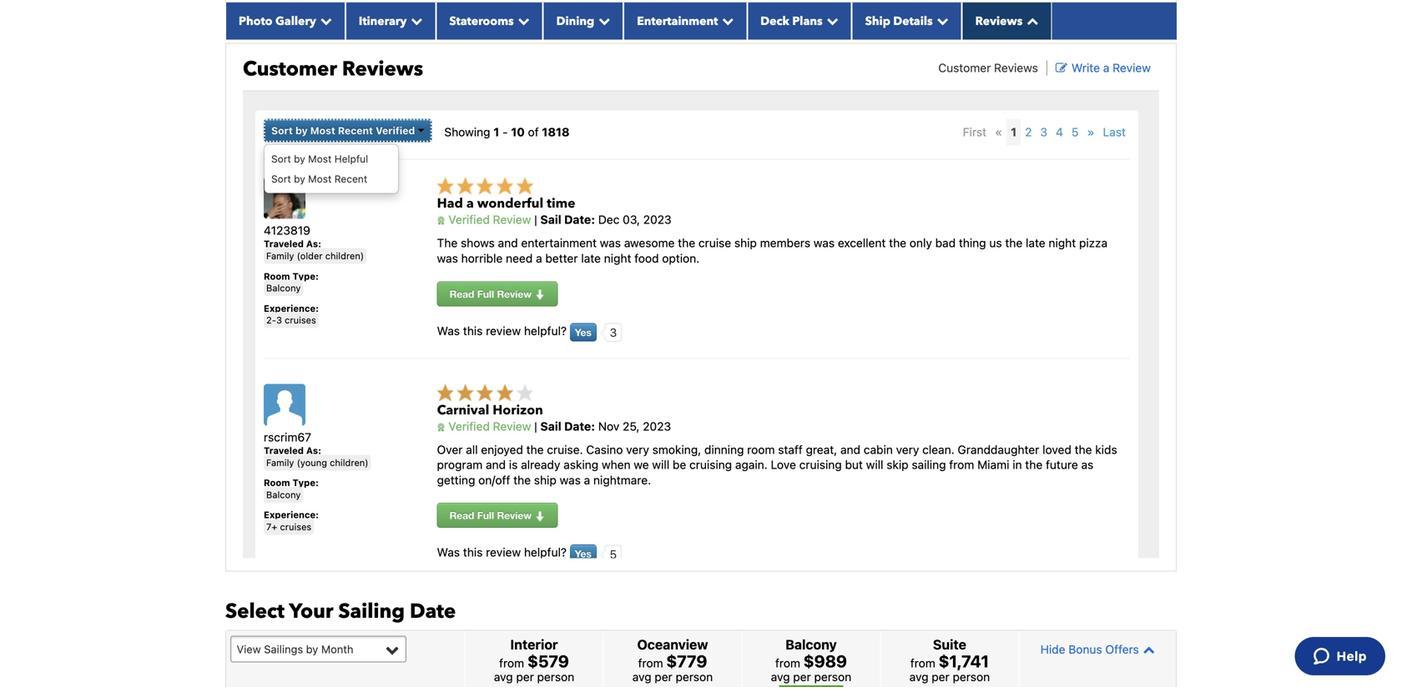 Task type: locate. For each thing, give the bounding box(es) containing it.
0 vertical spatial verified review
[[445, 213, 531, 227]]

read down getting
[[450, 510, 474, 522]]

plans
[[792, 13, 823, 29]]

1 read full review from the top
[[450, 288, 534, 300]]

traveled inside 4123819 traveled as: family (older children)
[[264, 239, 304, 250]]

verified review link up all
[[437, 420, 531, 433]]

1 vertical spatial verified review
[[445, 420, 531, 433]]

customer
[[243, 55, 337, 83], [938, 61, 991, 75]]

1 vertical spatial most
[[308, 153, 332, 165]]

2 yes button from the top
[[570, 545, 597, 564]]

room for had a wonderful time
[[264, 271, 290, 282]]

0 vertical spatial balcony
[[266, 283, 301, 294]]

avg inside oceanview from $779 avg per person
[[632, 670, 652, 684]]

per inside suite from $1,741 avg per person
[[932, 670, 950, 684]]

0 horizontal spatial 5
[[610, 548, 617, 562]]

1 vertical spatial ship
[[534, 474, 557, 487]]

per inside balcony from $989 avg per person
[[793, 670, 811, 684]]

per inside the interior from $579 avg per person
[[516, 670, 534, 684]]

sort
[[271, 125, 293, 136], [271, 153, 291, 165], [271, 173, 291, 185]]

0 vertical spatial helpful?
[[524, 324, 567, 338]]

chevron down image for dining
[[594, 15, 610, 27]]

the up option.
[[678, 236, 695, 250]]

this
[[463, 324, 483, 338], [463, 546, 483, 560]]

showing
[[444, 125, 490, 139]]

1 experience: from the top
[[264, 303, 319, 314]]

chevron up image up customer reviews link
[[1023, 15, 1039, 27]]

1 sail from the top
[[540, 213, 561, 227]]

0 vertical spatial type:
[[293, 271, 319, 282]]

chevron down image left dining
[[514, 15, 530, 27]]

verified review for horizon
[[445, 420, 531, 433]]

a down 'asking'
[[584, 474, 590, 487]]

reviews
[[975, 13, 1023, 29], [342, 55, 423, 83], [994, 61, 1038, 75]]

1 very from the left
[[626, 443, 649, 457]]

0 vertical spatial late
[[1026, 236, 1046, 250]]

traveled for carnival horizon
[[264, 446, 304, 457]]

person
[[537, 670, 574, 684], [676, 670, 713, 684], [814, 670, 851, 684], [953, 670, 990, 684]]

will
[[652, 458, 670, 472], [866, 458, 883, 472]]

from for $989
[[775, 657, 800, 670]]

chevron down image
[[316, 15, 332, 27], [407, 15, 423, 27], [514, 15, 530, 27], [594, 15, 610, 27], [823, 15, 838, 27], [933, 15, 949, 27]]

1 horizontal spatial chevron up image
[[1139, 644, 1155, 656]]

cruising down dinning on the bottom of the page
[[689, 458, 732, 472]]

family down rscrim67
[[266, 458, 294, 468]]

chevron down image for itinerary
[[407, 15, 423, 27]]

deck
[[761, 13, 789, 29]]

2 very from the left
[[896, 443, 919, 457]]

person inside suite from $1,741 avg per person
[[953, 670, 990, 684]]

1 traveled from the top
[[264, 239, 304, 250]]

chevron up image right bonus
[[1139, 644, 1155, 656]]

avg for $579
[[494, 670, 513, 684]]

4 chevron down image from the left
[[594, 15, 610, 27]]

1 vertical spatial full
[[477, 510, 494, 522]]

was this review helpful? yes down need
[[437, 324, 592, 338]]

experience:
[[264, 303, 319, 314], [264, 510, 319, 521]]

main content
[[217, 0, 1185, 688]]

1
[[493, 125, 499, 139], [1011, 125, 1017, 139]]

sort up 4123819 image
[[271, 153, 291, 165]]

1 cruising from the left
[[689, 458, 732, 472]]

yes for had a wonderful time
[[575, 327, 592, 338]]

deck plans button
[[747, 2, 852, 39]]

as: for carnival horizon
[[306, 446, 321, 457]]

from inside the interior from $579 avg per person
[[499, 657, 524, 670]]

person inside oceanview from $779 avg per person
[[676, 670, 713, 684]]

verified review up the enjoyed
[[445, 420, 531, 433]]

1 vertical spatial sail
[[540, 420, 561, 433]]

full for horizon
[[477, 510, 494, 522]]

0 horizontal spatial 1
[[493, 125, 499, 139]]

avg up the recommended image
[[771, 670, 790, 684]]

reviews inside dropdown button
[[975, 13, 1023, 29]]

2 chevron down image from the left
[[407, 15, 423, 27]]

0 horizontal spatial very
[[626, 443, 649, 457]]

date: up "cruise."
[[564, 420, 595, 433]]

2 full from the top
[[477, 510, 494, 522]]

balcony up experience: 7+ cruises
[[266, 490, 301, 501]]

sail up "cruise."
[[540, 420, 561, 433]]

photo gallery
[[239, 13, 316, 29]]

0 vertical spatial traveled
[[264, 239, 304, 250]]

as: inside 4123819 traveled as: family (older children)
[[306, 239, 321, 250]]

again.
[[735, 458, 768, 472]]

3 person from the left
[[814, 670, 851, 684]]

reviews left edit 'icon' at the right top of the page
[[994, 61, 1038, 75]]

1 person from the left
[[537, 670, 574, 684]]

hide
[[1041, 643, 1065, 657]]

verified review for a
[[445, 213, 531, 227]]

this for carnival
[[463, 546, 483, 560]]

1 vertical spatial yes
[[575, 549, 592, 560]]

read full review button down "on/off"
[[437, 503, 558, 529]]

2 type: from the top
[[293, 478, 319, 489]]

1 yes from the top
[[575, 327, 592, 338]]

entertainment
[[637, 13, 718, 29]]

4 person from the left
[[953, 670, 990, 684]]

1 review from the top
[[486, 324, 521, 338]]

1 vertical spatial balcony
[[266, 490, 301, 501]]

5 right 4
[[1072, 125, 1079, 139]]

was this review helpful? yes down "on/off"
[[437, 546, 592, 560]]

1 sort from the top
[[271, 125, 293, 136]]

read full review down "horrible"
[[450, 288, 534, 300]]

full down "on/off"
[[477, 510, 494, 522]]

0 vertical spatial verified
[[376, 125, 415, 136]]

helpful
[[334, 153, 368, 165]]

1 vertical spatial yes button
[[570, 545, 597, 564]]

2 1 from the left
[[1011, 125, 1017, 139]]

0 vertical spatial 5
[[1072, 125, 1079, 139]]

ship down already at the left bottom
[[534, 474, 557, 487]]

entertainment
[[521, 236, 597, 250]]

0 vertical spatial cruises
[[285, 315, 316, 326]]

6 chevron down image from the left
[[933, 15, 949, 27]]

2 | from the top
[[534, 420, 537, 433]]

chevron down image left ship
[[823, 15, 838, 27]]

person inside the interior from $579 avg per person
[[537, 670, 574, 684]]

awesome
[[624, 236, 675, 250]]

experience: for had a wonderful time
[[264, 303, 319, 314]]

0 vertical spatial room
[[264, 271, 290, 282]]

the up already at the left bottom
[[526, 443, 544, 457]]

rscrim67 image
[[264, 384, 305, 426]]

chevron down image inside deck plans dropdown button
[[823, 15, 838, 27]]

was up date
[[437, 546, 460, 560]]

0 vertical spatial |
[[534, 213, 537, 227]]

by up sort by most recent link
[[294, 153, 305, 165]]

1 yes button from the top
[[570, 323, 597, 342]]

balcony up experience: 2-3 cruises
[[266, 283, 301, 294]]

2 per from the left
[[655, 670, 673, 684]]

5 down nightmare.
[[610, 548, 617, 562]]

details
[[893, 13, 933, 29]]

from down 'oceanview'
[[638, 657, 663, 670]]

per inside oceanview from $779 avg per person
[[655, 670, 673, 684]]

room up experience: 2-3 cruises
[[264, 271, 290, 282]]

children) inside 4123819 traveled as: family (older children)
[[325, 251, 364, 262]]

2
[[1025, 125, 1032, 139]]

1 vertical spatial room
[[264, 478, 290, 489]]

1 vertical spatial type:
[[293, 478, 319, 489]]

avg inside suite from $1,741 avg per person
[[910, 670, 929, 684]]

0 vertical spatial was
[[437, 324, 460, 338]]

0 vertical spatial ship
[[734, 236, 757, 250]]

2 helpful? from the top
[[524, 546, 567, 560]]

3 chevron down image from the left
[[514, 15, 530, 27]]

4123819
[[264, 224, 310, 237]]

2 vertical spatial balcony
[[785, 637, 837, 653]]

person inside balcony from $989 avg per person
[[814, 670, 851, 684]]

1 vertical spatial small verified icon image
[[437, 423, 445, 432]]

as: up (young
[[306, 446, 321, 457]]

1 vertical spatial verified review link
[[437, 420, 531, 433]]

1 vertical spatial |
[[534, 420, 537, 433]]

reviews up customer reviews link
[[975, 13, 1023, 29]]

-
[[502, 125, 508, 139]]

1 vertical spatial review
[[486, 546, 521, 560]]

customer reviews down reviews dropdown button
[[938, 61, 1038, 75]]

chevron down image for ship details
[[933, 15, 949, 27]]

sail for carnival horizon
[[540, 420, 561, 433]]

2 vertical spatial verified
[[449, 420, 490, 433]]

chevron up image inside reviews dropdown button
[[1023, 15, 1039, 27]]

0 vertical spatial and
[[498, 236, 518, 250]]

0 vertical spatial review
[[486, 324, 521, 338]]

write a review link
[[1056, 61, 1151, 75]]

experience: 2-3 cruises
[[264, 303, 319, 326]]

this for had
[[463, 324, 483, 338]]

2 verified review from the top
[[445, 420, 531, 433]]

read for had
[[450, 288, 474, 300]]

1 read full review button from the top
[[437, 281, 558, 307]]

type: down (older
[[293, 271, 319, 282]]

by left "month" at the left of the page
[[306, 643, 318, 656]]

1 vertical spatial as:
[[306, 446, 321, 457]]

late
[[1026, 236, 1046, 250], [581, 252, 601, 265]]

balcony for carnival
[[266, 490, 301, 501]]

casino
[[586, 443, 623, 457]]

traveled down 4123819
[[264, 239, 304, 250]]

skip
[[887, 458, 909, 472]]

1 horizontal spatial 1
[[1011, 125, 1017, 139]]

better
[[545, 252, 578, 265]]

0 horizontal spatial will
[[652, 458, 670, 472]]

view
[[237, 643, 261, 656]]

2 yes from the top
[[575, 549, 592, 560]]

select
[[225, 598, 285, 626]]

avg for $989
[[771, 670, 790, 684]]

avg inside balcony from $989 avg per person
[[771, 670, 790, 684]]

2 vertical spatial sort
[[271, 173, 291, 185]]

from up the recommended image
[[775, 657, 800, 670]]

1 vertical spatial sort
[[271, 153, 291, 165]]

chevron down image inside photo gallery dropdown button
[[316, 15, 332, 27]]

carnival
[[437, 401, 489, 420]]

room type: balcony up experience: 7+ cruises
[[264, 478, 319, 501]]

balcony from $989 avg per person
[[771, 637, 851, 684]]

traveled down rscrim67
[[264, 446, 304, 457]]

enjoyed
[[481, 443, 523, 457]]

last
[[1103, 125, 1126, 139]]

from inside balcony from $989 avg per person
[[775, 657, 800, 670]]

0 vertical spatial children)
[[325, 251, 364, 262]]

0 vertical spatial read
[[450, 288, 474, 300]]

late right better
[[581, 252, 601, 265]]

1 read from the top
[[450, 288, 474, 300]]

0 horizontal spatial chevron up image
[[1023, 15, 1039, 27]]

person for $989
[[814, 670, 851, 684]]

type: for had a wonderful time
[[293, 271, 319, 282]]

2 read full review from the top
[[450, 510, 534, 522]]

read
[[450, 288, 474, 300], [450, 510, 474, 522]]

4 per from the left
[[932, 670, 950, 684]]

1 vertical spatial children)
[[330, 458, 369, 468]]

was this review helpful? yes for a
[[437, 324, 592, 338]]

write
[[1072, 61, 1100, 75]]

3 sort from the top
[[271, 173, 291, 185]]

chevron up image for reviews
[[1023, 15, 1039, 27]]

1 full from the top
[[477, 288, 494, 300]]

most up sort by most recent link
[[308, 153, 332, 165]]

bonus
[[1069, 643, 1102, 657]]

and
[[498, 236, 518, 250], [840, 443, 861, 457], [486, 458, 506, 472]]

read full review button for horizon
[[437, 503, 558, 529]]

1 vertical spatial chevron up image
[[1139, 644, 1155, 656]]

1 vertical spatial read full review
[[450, 510, 534, 522]]

avg left $1,741
[[910, 670, 929, 684]]

person down suite
[[953, 670, 990, 684]]

2 2023 from the top
[[643, 420, 671, 433]]

family
[[266, 251, 294, 262], [266, 458, 294, 468]]

2 person from the left
[[676, 670, 713, 684]]

2 date: from the top
[[564, 420, 595, 433]]

sort for sort by most helpful sort by most recent
[[271, 153, 291, 165]]

staff
[[778, 443, 803, 457]]

0 vertical spatial verified review link
[[437, 213, 531, 227]]

0 vertical spatial this
[[463, 324, 483, 338]]

1 vertical spatial family
[[266, 458, 294, 468]]

children) inside rscrim67 traveled as: family (young children)
[[330, 458, 369, 468]]

from inside suite from $1,741 avg per person
[[910, 657, 935, 670]]

1 vertical spatial read
[[450, 510, 474, 522]]

2 was this review helpful? yes from the top
[[437, 546, 592, 560]]

cruising down great,
[[799, 458, 842, 472]]

0 vertical spatial was this review helpful? yes
[[437, 324, 592, 338]]

as:
[[306, 239, 321, 250], [306, 446, 321, 457]]

ship details button
[[852, 2, 962, 39]]

3
[[1040, 125, 1048, 139], [276, 315, 282, 326], [610, 326, 617, 340]]

1 small verified icon image from the top
[[437, 217, 445, 225]]

0 vertical spatial as:
[[306, 239, 321, 250]]

4123819 image
[[264, 177, 305, 219]]

itinerary
[[359, 13, 407, 29]]

most down "sort by most helpful" link
[[308, 173, 332, 185]]

chevron down image left the itinerary
[[316, 15, 332, 27]]

was
[[437, 324, 460, 338], [437, 546, 460, 560]]

1 | from the top
[[534, 213, 537, 227]]

2 sail from the top
[[540, 420, 561, 433]]

family inside 4123819 traveled as: family (older children)
[[266, 251, 294, 262]]

chevron down image for photo gallery
[[316, 15, 332, 27]]

date: for had a wonderful time
[[564, 213, 595, 227]]

5 chevron down image from the left
[[823, 15, 838, 27]]

miami
[[977, 458, 1009, 472]]

2 was from the top
[[437, 546, 460, 560]]

2 read full review button from the top
[[437, 503, 558, 529]]

children) right (young
[[330, 458, 369, 468]]

0 vertical spatial chevron up image
[[1023, 15, 1039, 27]]

verified for had
[[449, 213, 490, 227]]

sort by most recent verified link
[[264, 119, 432, 142]]

first « 1 2 3 4 5 » last
[[963, 125, 1126, 139]]

chevron down image left staterooms
[[407, 15, 423, 27]]

1 room type: balcony from the top
[[264, 271, 319, 294]]

0 horizontal spatial customer
[[243, 55, 337, 83]]

this down "horrible"
[[463, 324, 483, 338]]

1 verified review from the top
[[445, 213, 531, 227]]

| for had a wonderful time
[[534, 213, 537, 227]]

| left time
[[534, 213, 537, 227]]

1 horizontal spatial will
[[866, 458, 883, 472]]

read full review for a
[[450, 288, 534, 300]]

2 will from the left
[[866, 458, 883, 472]]

in
[[1013, 458, 1022, 472]]

| sail date: nov 25, 2023
[[531, 420, 671, 433]]

from down suite
[[910, 657, 935, 670]]

0 horizontal spatial late
[[581, 252, 601, 265]]

from inside oceanview from $779 avg per person
[[638, 657, 663, 670]]

a right need
[[536, 252, 542, 265]]

0 vertical spatial yes
[[575, 327, 592, 338]]

2 family from the top
[[266, 458, 294, 468]]

avg inside the interior from $579 avg per person
[[494, 670, 513, 684]]

0 vertical spatial date:
[[564, 213, 595, 227]]

main content containing customer reviews
[[217, 0, 1185, 688]]

yes button for carnival horizon
[[570, 545, 597, 564]]

2 room type: balcony from the top
[[264, 478, 319, 501]]

0 vertical spatial small verified icon image
[[437, 217, 445, 225]]

was left excellent
[[814, 236, 835, 250]]

0 vertical spatial sail
[[540, 213, 561, 227]]

1 vertical spatial night
[[604, 252, 631, 265]]

1 horizontal spatial cruising
[[799, 458, 842, 472]]

2 review from the top
[[486, 546, 521, 560]]

had
[[437, 194, 463, 213]]

as
[[1081, 458, 1094, 472]]

very up we
[[626, 443, 649, 457]]

ship right cruise
[[734, 236, 757, 250]]

family for carnival horizon
[[266, 458, 294, 468]]

person down 'oceanview'
[[676, 670, 713, 684]]

2 verified review link from the top
[[437, 420, 531, 433]]

horrible
[[461, 252, 503, 265]]

verified up "sort by most helpful" link
[[376, 125, 415, 136]]

1 family from the top
[[266, 251, 294, 262]]

review for horizon
[[486, 546, 521, 560]]

1 helpful? from the top
[[524, 324, 567, 338]]

chevron down image left the 'entertainment'
[[594, 15, 610, 27]]

1 vertical spatial date:
[[564, 420, 595, 433]]

chevron up image inside hide bonus offers link
[[1139, 644, 1155, 656]]

1 per from the left
[[516, 670, 534, 684]]

date: left dec
[[564, 213, 595, 227]]

1 2023 from the top
[[643, 213, 672, 227]]

dinning
[[704, 443, 744, 457]]

chevron down image inside ship details 'dropdown button'
[[933, 15, 949, 27]]

1 vertical spatial helpful?
[[524, 546, 567, 560]]

1 avg from the left
[[494, 670, 513, 684]]

full down "horrible"
[[477, 288, 494, 300]]

room
[[747, 443, 775, 457]]

1 vertical spatial experience:
[[264, 510, 319, 521]]

1 this from the top
[[463, 324, 483, 338]]

from for $1,741
[[910, 657, 935, 670]]

per for $779
[[655, 670, 673, 684]]

0 horizontal spatial ship
[[534, 474, 557, 487]]

1 horizontal spatial ship
[[734, 236, 757, 250]]

was down 'asking'
[[560, 474, 581, 487]]

sort up sort by most helpful sort by most recent
[[271, 125, 293, 136]]

as: up (older
[[306, 239, 321, 250]]

1 vertical spatial was
[[437, 546, 460, 560]]

chevron down image inside the staterooms dropdown button
[[514, 15, 530, 27]]

$989
[[804, 652, 847, 671]]

chevron down image for staterooms
[[514, 15, 530, 27]]

room type: balcony down (older
[[264, 271, 319, 294]]

1 verified review link from the top
[[437, 213, 531, 227]]

2 small verified icon image from the top
[[437, 423, 445, 432]]

3 per from the left
[[793, 670, 811, 684]]

1 was from the top
[[437, 324, 460, 338]]

chevron up image
[[1023, 15, 1039, 27], [1139, 644, 1155, 656]]

2 experience: from the top
[[264, 510, 319, 521]]

1 date: from the top
[[564, 213, 595, 227]]

verified up all
[[449, 420, 490, 433]]

as: inside rscrim67 traveled as: family (young children)
[[306, 446, 321, 457]]

family for had a wonderful time
[[266, 251, 294, 262]]

0 vertical spatial yes button
[[570, 323, 597, 342]]

the left only
[[889, 236, 906, 250]]

and up "on/off"
[[486, 458, 506, 472]]

the
[[437, 236, 458, 250]]

was this review helpful? yes
[[437, 324, 592, 338], [437, 546, 592, 560]]

per down suite
[[932, 670, 950, 684]]

0 horizontal spatial 3
[[276, 315, 282, 326]]

cruises inside experience: 7+ cruises
[[280, 522, 311, 533]]

chevron down image inside dining dropdown button
[[594, 15, 610, 27]]

children) for carnival horizon
[[330, 458, 369, 468]]

children) right (older
[[325, 251, 364, 262]]

sort by most helpful link
[[265, 149, 398, 169]]

will left "be"
[[652, 458, 670, 472]]

2 this from the top
[[463, 546, 483, 560]]

0 vertical spatial sort
[[271, 125, 293, 136]]

type: down (young
[[293, 478, 319, 489]]

sort up 4123819
[[271, 173, 291, 185]]

4 avg from the left
[[910, 670, 929, 684]]

this down getting
[[463, 546, 483, 560]]

review down need
[[497, 288, 532, 300]]

2 avg from the left
[[632, 670, 652, 684]]

from for $779
[[638, 657, 663, 670]]

2 sort from the top
[[271, 153, 291, 165]]

read for carnival
[[450, 510, 474, 522]]

and up need
[[498, 236, 518, 250]]

first
[[963, 125, 987, 139]]

read full review down "on/off"
[[450, 510, 534, 522]]

1 vertical spatial verified
[[449, 213, 490, 227]]

1 vertical spatial traveled
[[264, 446, 304, 457]]

2 room from the top
[[264, 478, 290, 489]]

1 as: from the top
[[306, 239, 321, 250]]

1 vertical spatial and
[[840, 443, 861, 457]]

03,
[[623, 213, 640, 227]]

experience: 7+ cruises
[[264, 510, 319, 533]]

0 vertical spatial room type: balcony
[[264, 271, 319, 294]]

1 vertical spatial room type: balcony
[[264, 478, 319, 501]]

0 vertical spatial read full review
[[450, 288, 534, 300]]

night left food
[[604, 252, 631, 265]]

per for $1,741
[[932, 670, 950, 684]]

room up experience: 7+ cruises
[[264, 478, 290, 489]]

1 was this review helpful? yes from the top
[[437, 324, 592, 338]]

per down 'oceanview'
[[655, 670, 673, 684]]

2 traveled from the top
[[264, 446, 304, 457]]

1 vertical spatial 2023
[[643, 420, 671, 433]]

verified review link
[[437, 213, 531, 227], [437, 420, 531, 433]]

on/off
[[478, 474, 510, 487]]

customer down gallery
[[243, 55, 337, 83]]

small verified icon image
[[437, 217, 445, 225], [437, 423, 445, 432]]

1 vertical spatial this
[[463, 546, 483, 560]]

interior from $579 avg per person
[[494, 637, 574, 684]]

0 vertical spatial read full review button
[[437, 281, 558, 307]]

2 as: from the top
[[306, 446, 321, 457]]

person for $579
[[537, 670, 574, 684]]

smoking,
[[652, 443, 701, 457]]

1 room from the top
[[264, 271, 290, 282]]

review down "on/off"
[[486, 546, 521, 560]]

1 horizontal spatial very
[[896, 443, 919, 457]]

1 type: from the top
[[293, 271, 319, 282]]

sailing
[[912, 458, 946, 472]]

family inside rscrim67 traveled as: family (young children)
[[266, 458, 294, 468]]

traveled inside rscrim67 traveled as: family (young children)
[[264, 446, 304, 457]]

|
[[534, 213, 537, 227], [534, 420, 537, 433]]

small verified icon image down had
[[437, 217, 445, 225]]

yes
[[575, 327, 592, 338], [575, 549, 592, 560]]

1 chevron down image from the left
[[316, 15, 332, 27]]

sail up the entertainment
[[540, 213, 561, 227]]

3 avg from the left
[[771, 670, 790, 684]]

from inside over all enjoyed the cruise.  casino very smoking, dinning room staff great, and cabin very clean.  granddaughter loved the kids program and is already asking when we will be cruising again. love cruising but will skip sailing from miami in the future as getting on/off the ship was a nightmare.
[[949, 458, 974, 472]]

cruises right 7+ at bottom
[[280, 522, 311, 533]]

1 vertical spatial recent
[[334, 173, 367, 185]]

0 vertical spatial recent
[[338, 125, 373, 136]]

and up but
[[840, 443, 861, 457]]

carnival horizon
[[437, 401, 543, 420]]

1 vertical spatial cruises
[[280, 522, 311, 533]]

1 will from the left
[[652, 458, 670, 472]]

chevron down image inside itinerary dropdown button
[[407, 15, 423, 27]]

children) for had a wonderful time
[[325, 251, 364, 262]]

0 horizontal spatial cruising
[[689, 458, 732, 472]]

1 left -
[[493, 125, 499, 139]]

cruises
[[285, 315, 316, 326], [280, 522, 311, 533]]

from down "clean."
[[949, 458, 974, 472]]

review
[[1113, 61, 1151, 75], [493, 213, 531, 227], [497, 288, 532, 300], [493, 420, 531, 433], [497, 510, 532, 522]]

0 vertical spatial most
[[310, 125, 335, 136]]

1 horizontal spatial night
[[1049, 236, 1076, 250]]

0 vertical spatial full
[[477, 288, 494, 300]]

0 vertical spatial 2023
[[643, 213, 672, 227]]

customer down reviews dropdown button
[[938, 61, 991, 75]]

most up "sort by most helpful" link
[[310, 125, 335, 136]]

2 read from the top
[[450, 510, 474, 522]]

but
[[845, 458, 863, 472]]

read full review for horizon
[[450, 510, 534, 522]]



Task type: describe. For each thing, give the bounding box(es) containing it.
room type: balcony for had
[[264, 271, 319, 294]]

staterooms
[[449, 13, 514, 29]]

select your sailing date
[[225, 598, 456, 626]]

sort by most helpful sort by most recent
[[271, 153, 368, 185]]

« link
[[991, 119, 1007, 146]]

program
[[437, 458, 483, 472]]

2023 for had a wonderful time
[[643, 213, 672, 227]]

deck plans
[[761, 13, 823, 29]]

2 link
[[1021, 119, 1036, 146]]

view sailings by month link
[[230, 636, 406, 663]]

room type: balcony for carnival
[[264, 478, 319, 501]]

staterooms button
[[436, 2, 543, 39]]

chevron down image for deck plans
[[823, 15, 838, 27]]

date: for carnival horizon
[[564, 420, 595, 433]]

showing 1 - 10 of 1818
[[444, 125, 570, 139]]

was down dec
[[600, 236, 621, 250]]

1 horizontal spatial 5
[[1072, 125, 1079, 139]]

1 link
[[1007, 119, 1021, 146]]

members
[[760, 236, 811, 250]]

5 link
[[1067, 119, 1083, 146]]

nov
[[598, 420, 620, 433]]

offers
[[1105, 643, 1139, 657]]

0 horizontal spatial customer reviews
[[243, 55, 423, 83]]

review for a
[[486, 324, 521, 338]]

avg for $779
[[632, 670, 652, 684]]

write a review
[[1072, 61, 1151, 75]]

ship inside the shows and entertainment was awesome the cruise ship members was excellent the only bad thing us the late night pizza was horrible need a better late night food option.
[[734, 236, 757, 250]]

and inside the shows and entertainment was awesome the cruise ship members was excellent the only bad thing us the late night pizza was horrible need a better late night food option.
[[498, 236, 518, 250]]

of
[[528, 125, 539, 139]]

rscrim67 traveled as: family (young children)
[[264, 430, 369, 468]]

1 horizontal spatial customer reviews
[[938, 61, 1038, 75]]

sort for sort by most recent verified
[[271, 125, 293, 136]]

recommended image
[[779, 686, 843, 688]]

$1,741
[[939, 652, 989, 671]]

last link
[[1099, 119, 1130, 146]]

horizon
[[493, 401, 543, 420]]

10
[[511, 125, 525, 139]]

interior
[[510, 637, 558, 653]]

balcony inside balcony from $989 avg per person
[[785, 637, 837, 653]]

»
[[1087, 125, 1095, 139]]

yes for carnival horizon
[[575, 549, 592, 560]]

oceanview
[[637, 637, 708, 653]]

cruise.
[[547, 443, 583, 457]]

the shows and entertainment was awesome the cruise ship members was excellent the only bad thing us the late night pizza was horrible need a better late night food option.
[[437, 236, 1108, 265]]

was for carnival
[[437, 546, 460, 560]]

hide bonus offers link
[[1024, 635, 1172, 665]]

0 horizontal spatial night
[[604, 252, 631, 265]]

the right us
[[1005, 236, 1023, 250]]

1 horizontal spatial late
[[1026, 236, 1046, 250]]

a inside the shows and entertainment was awesome the cruise ship members was excellent the only bad thing us the late night pizza was horrible need a better late night food option.
[[536, 252, 542, 265]]

gallery
[[275, 13, 316, 29]]

1 horizontal spatial 3
[[610, 326, 617, 340]]

granddaughter
[[958, 443, 1039, 457]]

avg for $1,741
[[910, 670, 929, 684]]

small verified icon image for carnival horizon
[[437, 423, 445, 432]]

review up need
[[493, 213, 531, 227]]

great,
[[806, 443, 837, 457]]

a right write
[[1103, 61, 1110, 75]]

room for carnival horizon
[[264, 478, 290, 489]]

cruises inside experience: 2-3 cruises
[[285, 315, 316, 326]]

be
[[673, 458, 686, 472]]

was for had
[[437, 324, 460, 338]]

cabin
[[864, 443, 893, 457]]

per for $579
[[516, 670, 534, 684]]

the right in
[[1025, 458, 1043, 472]]

food
[[635, 252, 659, 265]]

over
[[437, 443, 463, 457]]

by up "sort by most helpful" link
[[295, 125, 308, 136]]

love
[[771, 458, 796, 472]]

sailing
[[338, 598, 405, 626]]

a inside over all enjoyed the cruise.  casino very smoking, dinning room staff great, and cabin very clean.  granddaughter loved the kids program and is already asking when we will be cruising again. love cruising but will skip sailing from miami in the future as getting on/off the ship was a nightmare.
[[584, 474, 590, 487]]

time
[[547, 194, 576, 213]]

clean.
[[922, 443, 955, 457]]

small verified icon image for had a wonderful time
[[437, 217, 445, 225]]

| for carnival horizon
[[534, 420, 537, 433]]

verified for carnival
[[449, 420, 490, 433]]

oceanview from $779 avg per person
[[632, 637, 713, 684]]

photo
[[239, 13, 273, 29]]

loved
[[1043, 443, 1072, 457]]

7+
[[266, 522, 277, 533]]

most for helpful
[[308, 153, 332, 165]]

person for $779
[[676, 670, 713, 684]]

2023 for carnival horizon
[[643, 420, 671, 433]]

by down "sort by most helpful" link
[[294, 173, 305, 185]]

as: for had a wonderful time
[[306, 239, 321, 250]]

review right write
[[1113, 61, 1151, 75]]

was inside over all enjoyed the cruise.  casino very smoking, dinning room staff great, and cabin very clean.  granddaughter loved the kids program and is already asking when we will be cruising again. love cruising but will skip sailing from miami in the future as getting on/off the ship was a nightmare.
[[560, 474, 581, 487]]

all
[[466, 443, 478, 457]]

excellent
[[838, 236, 886, 250]]

nightmare.
[[593, 474, 651, 487]]

pizza
[[1079, 236, 1108, 250]]

read full review button for a
[[437, 281, 558, 307]]

getting
[[437, 474, 475, 487]]

experience: for carnival horizon
[[264, 510, 319, 521]]

type: for carnival horizon
[[293, 478, 319, 489]]

was down "the"
[[437, 252, 458, 265]]

review up the enjoyed
[[493, 420, 531, 433]]

chevron up image for hide bonus offers
[[1139, 644, 1155, 656]]

3 inside experience: 2-3 cruises
[[276, 315, 282, 326]]

sort by most recent verified
[[271, 125, 418, 136]]

2 vertical spatial and
[[486, 458, 506, 472]]

1818
[[542, 125, 570, 139]]

when
[[602, 458, 631, 472]]

from for $579
[[499, 657, 524, 670]]

dining button
[[543, 2, 624, 39]]

asking
[[564, 458, 599, 472]]

$779
[[666, 652, 707, 671]]

edit image
[[1056, 62, 1067, 74]]

2 horizontal spatial 3
[[1040, 125, 1048, 139]]

a right had
[[466, 194, 474, 213]]

4
[[1056, 125, 1063, 139]]

traveled for had a wonderful time
[[264, 239, 304, 250]]

1 1 from the left
[[493, 125, 499, 139]]

ship details
[[865, 13, 933, 29]]

reviews button
[[962, 2, 1052, 39]]

thing
[[959, 236, 986, 250]]

helpful? for had a wonderful time
[[524, 324, 567, 338]]

verified review link for a
[[437, 213, 531, 227]]

suite
[[933, 637, 966, 653]]

most for recent
[[310, 125, 335, 136]]

bad
[[935, 236, 956, 250]]

only
[[910, 236, 932, 250]]

balcony for had
[[266, 283, 301, 294]]

over all enjoyed the cruise.  casino very smoking, dinning room staff great, and cabin very clean.  granddaughter loved the kids program and is already asking when we will be cruising again. love cruising but will skip sailing from miami in the future as getting on/off the ship was a nightmare.
[[437, 443, 1117, 487]]

had a wonderful time
[[437, 194, 576, 213]]

suite from $1,741 avg per person
[[910, 637, 990, 684]]

helpful? for carnival horizon
[[524, 546, 567, 560]]

1 horizontal spatial customer
[[938, 61, 991, 75]]

yes button for had a wonderful time
[[570, 323, 597, 342]]

is
[[509, 458, 518, 472]]

verified review link for horizon
[[437, 420, 531, 433]]

photo gallery button
[[225, 2, 345, 39]]

was this review helpful? yes for horizon
[[437, 546, 592, 560]]

the up as
[[1075, 443, 1092, 457]]

first link
[[959, 119, 991, 146]]

2 vertical spatial most
[[308, 173, 332, 185]]

reviews down the itinerary
[[342, 55, 423, 83]]

full for a
[[477, 288, 494, 300]]

1 vertical spatial 5
[[610, 548, 617, 562]]

2 cruising from the left
[[799, 458, 842, 472]]

the down is
[[513, 474, 531, 487]]

dining
[[556, 13, 594, 29]]

sailings
[[264, 643, 303, 656]]

» link
[[1083, 119, 1099, 146]]

sail for had a wonderful time
[[540, 213, 561, 227]]

date
[[410, 598, 456, 626]]

recent inside sort by most helpful sort by most recent
[[334, 173, 367, 185]]

0 vertical spatial night
[[1049, 236, 1076, 250]]

kids
[[1095, 443, 1117, 457]]

chevron down image
[[718, 15, 734, 27]]

need
[[506, 252, 533, 265]]

your
[[289, 598, 333, 626]]

review down "on/off"
[[497, 510, 532, 522]]

| sail date: dec 03, 2023
[[531, 213, 672, 227]]

per for $989
[[793, 670, 811, 684]]

ship inside over all enjoyed the cruise.  casino very smoking, dinning room staff great, and cabin very clean.  granddaughter loved the kids program and is already asking when we will be cruising again. love cruising but will skip sailing from miami in the future as getting on/off the ship was a nightmare.
[[534, 474, 557, 487]]

person for $1,741
[[953, 670, 990, 684]]



Task type: vqa. For each thing, say whether or not it's contained in the screenshot.
a inside the "OVER ALL ENJOYED THE CRUISE.  CASINO VERY SMOKING, DINNING ROOM STAFF GREAT, AND CABIN VERY CLEAN.  GRANDDAUGHTER LOVED THE KIDS PROGRAM AND IS ALREADY ASKING WHEN WE WILL BE CRUISING AGAIN. LOVE CRUISING BUT WILL SKIP SAILING FROM MIAMI IN THE FUTURE AS GETTING ON/OFF THE SHIP WAS A NIGHTMARE."
yes



